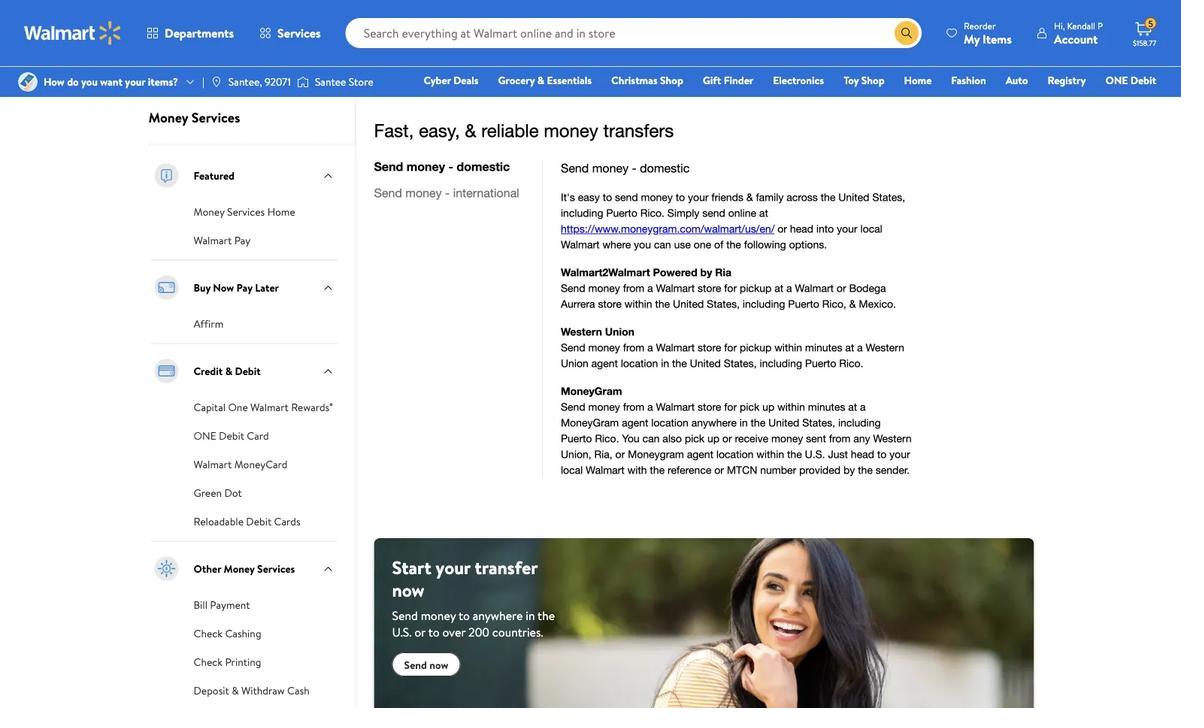 Task type: locate. For each thing, give the bounding box(es) containing it.
finder
[[724, 73, 754, 88]]

1 vertical spatial one
[[194, 428, 216, 443]]

walmart inside "link"
[[250, 400, 289, 414]]

0 vertical spatial &
[[537, 73, 545, 88]]

reorder my items
[[964, 19, 1012, 47]]

essentials
[[547, 73, 592, 88]]

1 horizontal spatial now
[[430, 658, 449, 672]]

walmart moneycard
[[194, 457, 288, 472]]

debit
[[1131, 73, 1156, 88], [235, 364, 261, 379], [219, 428, 244, 443], [246, 514, 272, 529]]

 image right |
[[210, 76, 222, 88]]

services down |
[[191, 108, 240, 127]]

green
[[194, 485, 222, 500]]

0 horizontal spatial your
[[125, 74, 145, 89]]

christmas shop
[[611, 73, 683, 88]]

*see
[[155, 58, 173, 71]]

now down "over"
[[430, 658, 449, 672]]

0 vertical spatial home
[[904, 73, 932, 88]]

0 vertical spatial one
[[1106, 73, 1128, 88]]

to
[[459, 608, 470, 624], [428, 624, 440, 641]]

shop
[[660, 73, 683, 88], [862, 73, 885, 88]]

one for one debit walmart+
[[1106, 73, 1128, 88]]

0 horizontal spatial  image
[[18, 72, 38, 92]]

0 vertical spatial your
[[125, 74, 145, 89]]

auto link
[[999, 72, 1035, 88]]

services inside popup button
[[278, 25, 321, 41]]

1 vertical spatial walmart
[[250, 400, 289, 414]]

registry link
[[1041, 72, 1093, 88]]

check printing link
[[194, 653, 261, 670]]

want
[[100, 74, 123, 89]]

1 vertical spatial check
[[194, 655, 223, 669]]

start your transfer now send money to anywhere in the u.s. or to over 200 countries.
[[392, 555, 555, 641]]

1 horizontal spatial shop
[[862, 73, 885, 88]]

auto
[[1006, 73, 1028, 88]]

cyber deals link
[[417, 72, 485, 88]]

reloadable debit cards
[[194, 514, 300, 529]]

1 vertical spatial now
[[430, 658, 449, 672]]

capital one walmart rewards® link
[[194, 398, 333, 415]]

money up walmart pay link
[[194, 204, 225, 219]]

send left money
[[392, 608, 418, 624]]

affirm
[[194, 316, 224, 331]]

your right start
[[436, 555, 471, 580]]

bill payment
[[194, 598, 250, 612]]

1 vertical spatial your
[[436, 555, 471, 580]]

services
[[278, 25, 321, 41], [191, 108, 240, 127], [227, 204, 265, 219], [257, 562, 295, 576]]

0 horizontal spatial one
[[194, 428, 216, 443]]

1 horizontal spatial one
[[1106, 73, 1128, 88]]

walmart down money services home
[[194, 233, 232, 248]]

other money services image
[[152, 554, 182, 584]]

1 horizontal spatial to
[[459, 608, 470, 624]]

 image for how do you want your items?
[[18, 72, 38, 92]]

& for grocery
[[537, 73, 545, 88]]

send now link
[[392, 653, 461, 677]]

items
[[983, 30, 1012, 47]]

debit left the card on the left of page
[[219, 428, 244, 443]]

0 vertical spatial send
[[392, 608, 418, 624]]

credit & debit image
[[152, 356, 182, 386]]

start
[[392, 555, 431, 580]]

christmas
[[611, 73, 658, 88]]

green dot
[[194, 485, 242, 500]]

&
[[537, 73, 545, 88], [225, 364, 232, 379], [232, 683, 239, 698]]

Walmart Site-Wide search field
[[346, 18, 922, 48]]

now inside start your transfer now send money to anywhere in the u.s. or to over 200 countries.
[[392, 578, 425, 603]]

debit up walmart+ link
[[1131, 73, 1156, 88]]

one
[[1106, 73, 1128, 88], [194, 428, 216, 443]]

0 vertical spatial check
[[194, 626, 223, 641]]

send inside start your transfer now send money to anywhere in the u.s. or to over 200 countries.
[[392, 608, 418, 624]]

1 horizontal spatial your
[[436, 555, 471, 580]]

walmart for walmart pay
[[194, 233, 232, 248]]

debit inside "one debit walmart+"
[[1131, 73, 1156, 88]]

p
[[1098, 19, 1103, 32]]

92071
[[265, 74, 291, 89]]

capital one walmart rewards®
[[194, 400, 333, 414]]

bill payment link
[[194, 596, 250, 613]]

2 shop from the left
[[862, 73, 885, 88]]

check down bill
[[194, 626, 223, 641]]

services up walmart pay link
[[227, 204, 265, 219]]

0 horizontal spatial home
[[267, 204, 295, 219]]

u.s.
[[392, 624, 412, 641]]

walmart+
[[1112, 94, 1156, 109]]

your right want at left top
[[125, 74, 145, 89]]

now up money
[[392, 578, 425, 603]]

gift finder link
[[696, 72, 760, 88]]

0 vertical spatial money
[[149, 108, 188, 127]]

& inside "link"
[[537, 73, 545, 88]]

0 horizontal spatial now
[[392, 578, 425, 603]]

1 shop from the left
[[660, 73, 683, 88]]

money down items?
[[149, 108, 188, 127]]

one debit card
[[194, 428, 269, 443]]

send down the or
[[404, 658, 427, 672]]

santee, 92071
[[228, 74, 291, 89]]

check for check printing
[[194, 655, 223, 669]]

grocery & essentials link
[[491, 72, 599, 88]]

1 check from the top
[[194, 626, 223, 641]]

pay down money services home
[[234, 233, 251, 248]]

featured image
[[152, 161, 182, 191]]

walmart up green dot link
[[194, 457, 232, 472]]

debit for reloadable debit cards
[[246, 514, 272, 529]]

& right deposit
[[232, 683, 239, 698]]

money
[[149, 108, 188, 127], [194, 204, 225, 219], [224, 562, 255, 576]]

money right other
[[224, 562, 255, 576]]

check up deposit
[[194, 655, 223, 669]]

walmart
[[194, 233, 232, 248], [250, 400, 289, 414], [194, 457, 232, 472]]

1 vertical spatial money
[[194, 204, 225, 219]]

0 vertical spatial now
[[392, 578, 425, 603]]

you
[[81, 74, 98, 89]]

& for credit
[[225, 364, 232, 379]]

christmas shop link
[[605, 72, 690, 88]]

2 vertical spatial walmart
[[194, 457, 232, 472]]

& right credit
[[225, 364, 232, 379]]

capital
[[194, 400, 226, 414]]

debit for one debit walmart+
[[1131, 73, 1156, 88]]

to right money
[[459, 608, 470, 624]]

walmart up the card on the left of page
[[250, 400, 289, 414]]

countries.
[[492, 624, 543, 641]]

cards
[[274, 514, 300, 529]]

200
[[469, 624, 490, 641]]

affirm link
[[194, 315, 224, 331]]

0 vertical spatial walmart
[[194, 233, 232, 248]]

card
[[247, 428, 269, 443]]

$158.77
[[1133, 38, 1157, 48]]

shop right toy
[[862, 73, 885, 88]]

credit & debit
[[194, 364, 261, 379]]

1 horizontal spatial  image
[[210, 76, 222, 88]]

 image left how
[[18, 72, 38, 92]]

moneycard
[[234, 457, 288, 472]]

check cashing
[[194, 626, 261, 641]]

services up 92071
[[278, 25, 321, 41]]

send inside send now link
[[404, 658, 427, 672]]

walmart+ link
[[1105, 93, 1163, 109]]

deals
[[454, 73, 479, 88]]

pay right the now
[[237, 280, 253, 295]]

buy now pay later
[[194, 280, 279, 295]]

1 vertical spatial send
[[404, 658, 427, 672]]

departments
[[165, 25, 234, 41]]

& right grocery
[[537, 73, 545, 88]]

one inside "one debit walmart+"
[[1106, 73, 1128, 88]]

 image
[[297, 74, 309, 89]]

the
[[538, 608, 555, 624]]

deposit & withdraw cash
[[194, 683, 310, 698]]

your
[[125, 74, 145, 89], [436, 555, 471, 580]]

2 check from the top
[[194, 655, 223, 669]]

deposit & withdraw cash link
[[194, 682, 310, 698]]

credit
[[194, 364, 223, 379]]

shop for toy shop
[[862, 73, 885, 88]]

one
[[228, 400, 248, 414]]

one down capital at the bottom
[[194, 428, 216, 443]]

shop right the christmas
[[660, 73, 683, 88]]

0 horizontal spatial shop
[[660, 73, 683, 88]]

debit left cards at the bottom left of page
[[246, 514, 272, 529]]

1 vertical spatial &
[[225, 364, 232, 379]]

home
[[904, 73, 932, 88], [267, 204, 295, 219]]

santee store
[[315, 74, 374, 89]]

0 horizontal spatial to
[[428, 624, 440, 641]]

reorder
[[964, 19, 996, 32]]

to right the or
[[428, 624, 440, 641]]

one for one debit card
[[194, 428, 216, 443]]

toy
[[844, 73, 859, 88]]

 image
[[18, 72, 38, 92], [210, 76, 222, 88]]

one debit link
[[1099, 72, 1163, 88]]

1 vertical spatial home
[[267, 204, 295, 219]]

how
[[44, 74, 65, 89]]

2 vertical spatial &
[[232, 683, 239, 698]]

toy shop link
[[837, 72, 891, 88]]

dot
[[224, 485, 242, 500]]

now
[[392, 578, 425, 603], [430, 658, 449, 672]]

one up walmart+ link
[[1106, 73, 1128, 88]]

check for check cashing
[[194, 626, 223, 641]]

one inside one debit card link
[[194, 428, 216, 443]]

cyber deals
[[424, 73, 479, 88]]



Task type: vqa. For each thing, say whether or not it's contained in the screenshot.
the check related to Check Printing
yes



Task type: describe. For each thing, give the bounding box(es) containing it.
cashing
[[225, 626, 261, 641]]

money for money services
[[149, 108, 188, 127]]

other
[[194, 562, 221, 576]]

check cashing link
[[194, 625, 261, 641]]

your inside start your transfer now send money to anywhere in the u.s. or to over 200 countries.
[[436, 555, 471, 580]]

walmart for walmart moneycard
[[194, 457, 232, 472]]

over
[[443, 624, 466, 641]]

services down cards at the bottom left of page
[[257, 562, 295, 576]]

walmart pay link
[[194, 231, 251, 248]]

withdraw
[[241, 683, 285, 698]]

anywhere
[[473, 608, 523, 624]]

one debit card link
[[194, 427, 269, 443]]

0 vertical spatial pay
[[234, 233, 251, 248]]

hi, kendall p account
[[1054, 19, 1103, 47]]

cyber
[[424, 73, 451, 88]]

departments button
[[134, 15, 247, 51]]

walmart image
[[24, 21, 122, 45]]

santee
[[315, 74, 346, 89]]

grocery
[[498, 73, 535, 88]]

home link
[[898, 72, 939, 88]]

walmart moneycard link
[[194, 455, 288, 472]]

rewards®
[[291, 400, 333, 414]]

gift finder
[[703, 73, 754, 88]]

2 vertical spatial money
[[224, 562, 255, 576]]

deposit
[[194, 683, 229, 698]]

bill
[[194, 598, 208, 612]]

transfer
[[475, 555, 538, 580]]

1 vertical spatial pay
[[237, 280, 253, 295]]

green dot link
[[194, 484, 242, 501]]

send now
[[404, 658, 449, 672]]

5
[[1149, 17, 1153, 30]]

details
[[175, 58, 200, 71]]

carousel controls navigation
[[462, 60, 720, 78]]

how do you want your items?
[[44, 74, 178, 89]]

santee,
[[228, 74, 262, 89]]

pause image
[[474, 66, 479, 72]]

later
[[255, 280, 279, 295]]

money services home link
[[194, 203, 295, 219]]

1 horizontal spatial home
[[904, 73, 932, 88]]

shop for christmas shop
[[660, 73, 683, 88]]

Search search field
[[346, 18, 922, 48]]

buy
[[194, 280, 211, 295]]

reloadable
[[194, 514, 244, 529]]

fashion link
[[945, 72, 993, 88]]

reloadable debit cards link
[[194, 513, 300, 529]]

store
[[349, 74, 374, 89]]

other money services
[[194, 562, 295, 576]]

|
[[202, 74, 204, 89]]

electronics
[[773, 73, 824, 88]]

debit for one debit card
[[219, 428, 244, 443]]

payment
[[210, 598, 250, 612]]

printing
[[225, 655, 261, 669]]

money for money services home
[[194, 204, 225, 219]]

& for deposit
[[232, 683, 239, 698]]

money services home
[[194, 204, 295, 219]]

toy shop
[[844, 73, 885, 88]]

*see details button
[[155, 58, 200, 71]]

buy now pay later image
[[152, 273, 182, 303]]

search icon image
[[901, 27, 913, 39]]

items?
[[148, 74, 178, 89]]

gift
[[703, 73, 721, 88]]

now
[[213, 280, 234, 295]]

walmart pay
[[194, 233, 251, 248]]

money
[[421, 608, 456, 624]]

money services
[[149, 108, 240, 127]]

fashion
[[951, 73, 986, 88]]

debit up "one"
[[235, 364, 261, 379]]

electronics link
[[766, 72, 831, 88]]

services button
[[247, 15, 334, 51]]

featured
[[194, 168, 235, 183]]

 image for santee, 92071
[[210, 76, 222, 88]]

cash
[[287, 683, 310, 698]]



